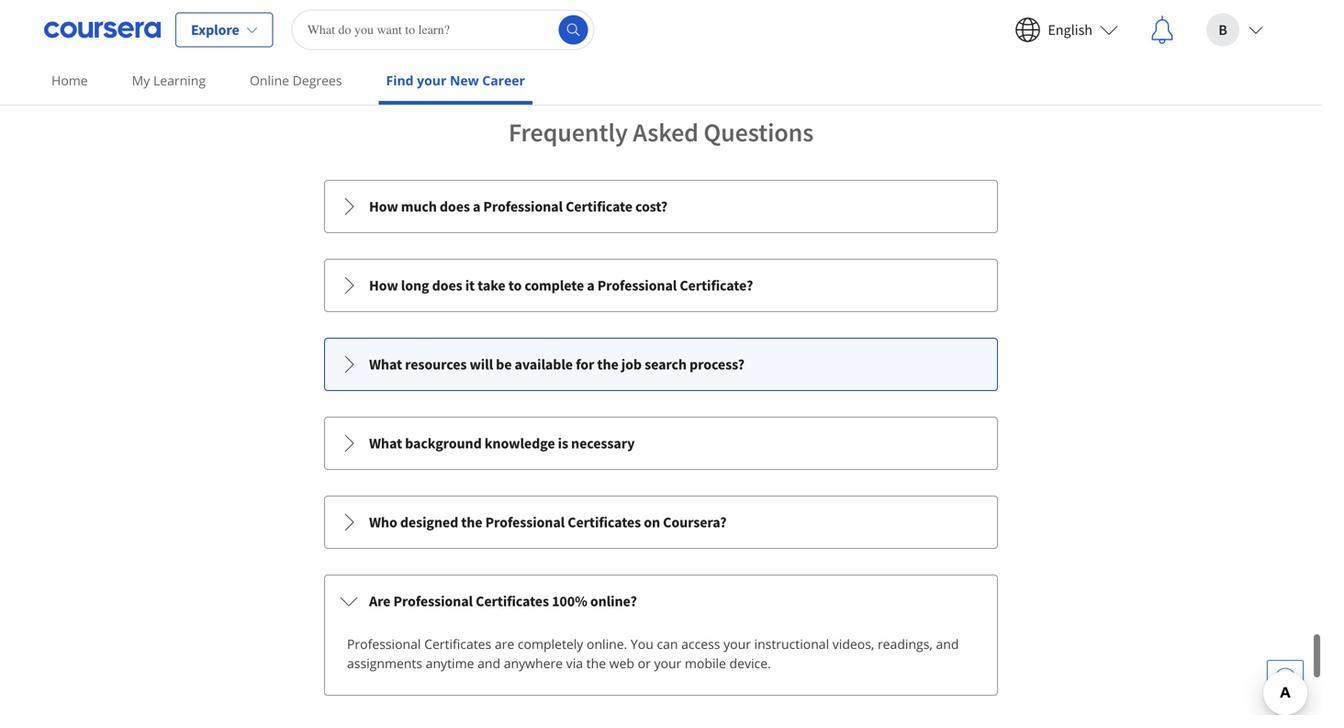 Task type: vqa. For each thing, say whether or not it's contained in the screenshot.
learn
no



Task type: locate. For each thing, give the bounding box(es) containing it.
find
[[386, 72, 414, 89]]

readings,
[[878, 635, 933, 653]]

instructional
[[755, 635, 830, 653]]

2 vertical spatial your
[[654, 655, 682, 672]]

professional
[[484, 197, 563, 216], [598, 276, 677, 295], [485, 513, 565, 532], [394, 592, 473, 611], [347, 635, 421, 653]]

complete
[[525, 276, 584, 295]]

and right readings, on the right bottom of the page
[[936, 635, 959, 653]]

your right find
[[417, 72, 447, 89]]

2 vertical spatial the
[[587, 655, 606, 672]]

background
[[405, 434, 482, 453]]

certificates up anytime
[[424, 635, 492, 653]]

professional up job
[[598, 276, 677, 295]]

what background knowledge is necessary
[[369, 434, 635, 453]]

2 what from the top
[[369, 434, 402, 453]]

professional up assignments
[[347, 635, 421, 653]]

videos,
[[833, 635, 875, 653]]

certificate
[[566, 197, 633, 216]]

professional right are
[[394, 592, 473, 611]]

degrees
[[293, 72, 342, 89]]

learning
[[153, 72, 206, 89]]

questions
[[704, 116, 814, 148]]

is
[[558, 434, 568, 453]]

certificates left on
[[568, 513, 641, 532]]

a right much
[[473, 197, 481, 216]]

does
[[440, 197, 470, 216], [432, 276, 463, 295]]

what left background
[[369, 434, 402, 453]]

the
[[597, 355, 619, 374], [461, 513, 483, 532], [587, 655, 606, 672]]

who designed the professional certificates on coursera?
[[369, 513, 727, 532]]

who
[[369, 513, 397, 532]]

0 vertical spatial the
[[597, 355, 619, 374]]

1 vertical spatial does
[[432, 276, 463, 295]]

0 vertical spatial what
[[369, 355, 402, 374]]

or
[[638, 655, 651, 672]]

long
[[401, 276, 429, 295]]

explore button
[[175, 12, 273, 47]]

certificates
[[568, 513, 641, 532], [476, 592, 549, 611], [424, 635, 492, 653]]

professional down knowledge
[[485, 513, 565, 532]]

does left it
[[432, 276, 463, 295]]

0 vertical spatial a
[[473, 197, 481, 216]]

the right designed
[[461, 513, 483, 532]]

are
[[369, 592, 391, 611]]

your
[[417, 72, 447, 89], [724, 635, 751, 653], [654, 655, 682, 672]]

1 horizontal spatial a
[[587, 276, 595, 295]]

what for what background knowledge is necessary
[[369, 434, 402, 453]]

the right via
[[587, 655, 606, 672]]

2 how from the top
[[369, 276, 398, 295]]

certificates up are
[[476, 592, 549, 611]]

0 vertical spatial your
[[417, 72, 447, 89]]

new
[[450, 72, 479, 89]]

what
[[369, 355, 402, 374], [369, 434, 402, 453]]

does inside "dropdown button"
[[440, 197, 470, 216]]

assignments
[[347, 655, 423, 672]]

a
[[473, 197, 481, 216], [587, 276, 595, 295]]

b
[[1219, 21, 1228, 39]]

what left resources
[[369, 355, 402, 374]]

cost?
[[636, 197, 668, 216]]

online degrees
[[250, 72, 342, 89]]

how inside dropdown button
[[369, 276, 398, 295]]

find your new career
[[386, 72, 525, 89]]

None search field
[[292, 10, 595, 50]]

process?
[[690, 355, 745, 374]]

does right much
[[440, 197, 470, 216]]

your down 'can'
[[654, 655, 682, 672]]

certificates inside professional certificates are completely online. you can access your instructional videos, readings, and assignments anytime and anywhere via the web or your mobile device.
[[424, 635, 492, 653]]

how left much
[[369, 197, 398, 216]]

0 vertical spatial does
[[440, 197, 470, 216]]

how
[[369, 197, 398, 216], [369, 276, 398, 295]]

your up device.
[[724, 635, 751, 653]]

0 vertical spatial and
[[936, 635, 959, 653]]

certificates inside dropdown button
[[476, 592, 549, 611]]

0 vertical spatial certificates
[[568, 513, 641, 532]]

1 what from the top
[[369, 355, 402, 374]]

coursera?
[[663, 513, 727, 532]]

the inside professional certificates are completely online. you can access your instructional videos, readings, and assignments anytime and anywhere via the web or your mobile device.
[[587, 655, 606, 672]]

the right the for
[[597, 355, 619, 374]]

frequently asked questions
[[509, 116, 814, 148]]

career academy - gateway certificates carousel element
[[110, 0, 1212, 42]]

who designed the professional certificates on coursera? button
[[325, 497, 997, 548]]

are professional certificates 100% online? button
[[325, 576, 997, 627]]

how left long
[[369, 276, 398, 295]]

web
[[610, 655, 635, 672]]

online.
[[587, 635, 628, 653]]

and
[[936, 635, 959, 653], [478, 655, 501, 672]]

a right complete at the left top
[[587, 276, 595, 295]]

completely
[[518, 635, 584, 653]]

1 how from the top
[[369, 197, 398, 216]]

professional left 'certificate'
[[484, 197, 563, 216]]

explore
[[191, 21, 239, 39]]

1 vertical spatial your
[[724, 635, 751, 653]]

does for it
[[432, 276, 463, 295]]

0 horizontal spatial and
[[478, 655, 501, 672]]

professional inside who designed the professional certificates on coursera? dropdown button
[[485, 513, 565, 532]]

does inside dropdown button
[[432, 276, 463, 295]]

1 vertical spatial certificates
[[476, 592, 549, 611]]

certificates inside dropdown button
[[568, 513, 641, 532]]

how long does it take to complete a professional certificate? button
[[325, 260, 997, 311]]

find your new career link
[[379, 60, 533, 105]]

knowledge
[[485, 434, 555, 453]]

and down are
[[478, 655, 501, 672]]

online
[[250, 72, 289, 89]]

how inside "dropdown button"
[[369, 197, 398, 216]]

professional inside how much does a professional certificate cost? "dropdown button"
[[484, 197, 563, 216]]

access
[[682, 635, 721, 653]]

1 vertical spatial a
[[587, 276, 595, 295]]

0 horizontal spatial a
[[473, 197, 481, 216]]

1 vertical spatial and
[[478, 655, 501, 672]]

1 vertical spatial what
[[369, 434, 402, 453]]

2 horizontal spatial your
[[724, 635, 751, 653]]

what resources will be available for the job search process?
[[369, 355, 745, 374]]

anytime
[[426, 655, 474, 672]]

0 vertical spatial how
[[369, 197, 398, 216]]

1 vertical spatial how
[[369, 276, 398, 295]]

home link
[[44, 60, 95, 101]]

professional inside the are professional certificates 100% online? dropdown button
[[394, 592, 473, 611]]

to
[[509, 276, 522, 295]]

2 vertical spatial certificates
[[424, 635, 492, 653]]



Task type: describe. For each thing, give the bounding box(es) containing it.
can
[[657, 635, 678, 653]]

necessary
[[571, 434, 635, 453]]

my learning link
[[125, 60, 213, 101]]

will
[[470, 355, 493, 374]]

online degrees link
[[242, 60, 349, 101]]

you
[[631, 635, 654, 653]]

career
[[482, 72, 525, 89]]

via
[[566, 655, 583, 672]]

a inside "dropdown button"
[[473, 197, 481, 216]]

much
[[401, 197, 437, 216]]

how much does a professional certificate cost? button
[[325, 181, 997, 232]]

frequently
[[509, 116, 628, 148]]

my learning
[[132, 72, 206, 89]]

resources
[[405, 355, 467, 374]]

how for how long does it take to complete a professional certificate?
[[369, 276, 398, 295]]

it
[[465, 276, 475, 295]]

online?
[[590, 592, 637, 611]]

what for what resources will be available for the job search process?
[[369, 355, 402, 374]]

job
[[622, 355, 642, 374]]

mobile
[[685, 655, 726, 672]]

1 horizontal spatial and
[[936, 635, 959, 653]]

1 vertical spatial the
[[461, 513, 483, 532]]

my
[[132, 72, 150, 89]]

available
[[515, 355, 573, 374]]

english button
[[1001, 0, 1133, 59]]

search
[[645, 355, 687, 374]]

for
[[576, 355, 595, 374]]

are
[[495, 635, 515, 653]]

are professional certificates 100% online?
[[369, 592, 637, 611]]

does for a
[[440, 197, 470, 216]]

what resources will be available for the job search process? button
[[325, 339, 997, 390]]

coursera image
[[44, 15, 161, 45]]

a inside dropdown button
[[587, 276, 595, 295]]

100%
[[552, 592, 588, 611]]

take
[[478, 276, 506, 295]]

What do you want to learn? text field
[[292, 10, 595, 50]]

how long does it take to complete a professional certificate?
[[369, 276, 753, 295]]

designed
[[400, 513, 458, 532]]

english
[[1048, 21, 1093, 39]]

asked
[[633, 116, 699, 148]]

be
[[496, 355, 512, 374]]

how for how much does a professional certificate cost?
[[369, 197, 398, 216]]

professional certificates are completely online. you can access your instructional videos, readings, and assignments anytime and anywhere via the web or your mobile device.
[[347, 635, 959, 672]]

professional inside professional certificates are completely online. you can access your instructional videos, readings, and assignments anytime and anywhere via the web or your mobile device.
[[347, 635, 421, 653]]

home
[[51, 72, 88, 89]]

anywhere
[[504, 655, 563, 672]]

1 horizontal spatial your
[[654, 655, 682, 672]]

what background knowledge is necessary button
[[325, 418, 997, 469]]

b button
[[1192, 0, 1279, 59]]

help center image
[[1275, 668, 1297, 690]]

how much does a professional certificate cost?
[[369, 197, 668, 216]]

0 horizontal spatial your
[[417, 72, 447, 89]]

on
[[644, 513, 660, 532]]

professional inside how long does it take to complete a professional certificate? dropdown button
[[598, 276, 677, 295]]

device.
[[730, 655, 771, 672]]

certificate?
[[680, 276, 753, 295]]



